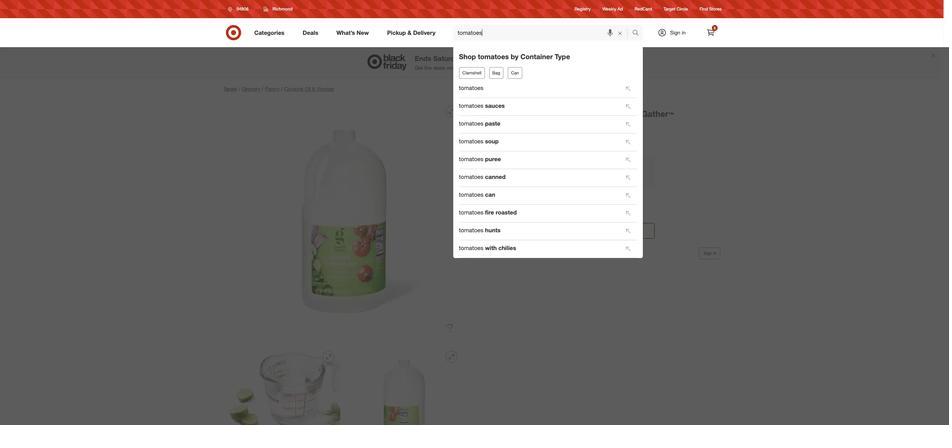 Task type: describe. For each thing, give the bounding box(es) containing it.
target circle
[[664, 6, 688, 12]]

$4.19
[[481, 130, 501, 140]]

delivery
[[413, 29, 436, 36]]

weekly ad link
[[603, 6, 623, 12]]

tomatoes up bag
[[478, 52, 509, 61]]

search
[[629, 30, 647, 37]]

)
[[543, 133, 544, 139]]

can link
[[508, 67, 522, 79]]

grocery link
[[242, 86, 260, 92]]

3 / from the left
[[281, 86, 283, 92]]

shop all good & gather white distilled vinegar - 128oz - good & gather™
[[481, 100, 674, 119]]

now.
[[447, 65, 457, 71]]

richmond button
[[259, 3, 297, 16]]

tomatoes for tomatoes canned
[[459, 173, 484, 181]]

1 - from the left
[[573, 109, 576, 119]]

pantry
[[265, 86, 280, 92]]

94806
[[237, 6, 249, 12]]

saturday!
[[433, 54, 465, 63]]

1 vertical spatial hours
[[521, 207, 535, 214]]

128oz
[[578, 109, 602, 119]]

distilled
[[506, 109, 538, 119]]

grocery
[[242, 86, 260, 92]]

0 horizontal spatial sign
[[670, 29, 680, 36]]

paste
[[485, 120, 501, 127]]

oil
[[305, 86, 311, 92]]

0 vertical spatial deals
[[522, 54, 539, 63]]

gather
[[519, 100, 535, 106]]

1 horizontal spatial 2
[[516, 207, 519, 214]]

0 horizontal spatial sign in
[[670, 29, 686, 36]]

canned
[[485, 173, 506, 181]]

pantry link
[[265, 86, 280, 92]]

deals link
[[297, 25, 327, 41]]

shop for shop tomatoes by container type
[[459, 52, 476, 61]]

1 vertical spatial good
[[610, 109, 631, 119]]

tomatoes hunts
[[459, 227, 501, 234]]

registry
[[575, 6, 591, 12]]

weekly ad
[[603, 6, 623, 12]]

pickup & delivery link
[[381, 25, 445, 41]]

pick up at
[[481, 195, 508, 203]]

what's new link
[[330, 25, 378, 41]]

target circle link
[[664, 6, 688, 12]]

8
[[714, 26, 716, 30]]

richmond inside dropdown button
[[273, 6, 293, 12]]

pick
[[481, 195, 493, 203]]

& left gather
[[515, 100, 518, 106]]

tomatoes paste
[[459, 120, 501, 127]]

tomatoes with chilies
[[459, 245, 516, 252]]

find stores link
[[700, 6, 722, 12]]

score
[[466, 54, 486, 63]]

ad
[[618, 6, 623, 12]]

what's new
[[337, 29, 369, 36]]

get
[[415, 65, 423, 71]]

type
[[555, 52, 570, 61]]

shipping
[[604, 170, 628, 177]]

circle
[[677, 6, 688, 12]]

tomatoes canned
[[459, 173, 506, 181]]

create
[[495, 250, 513, 257]]

target for target circle
[[664, 6, 676, 12]]

richmond inside $4.19 ( $0.03 /fluid ounce ) at richmond
[[486, 142, 510, 148]]

0 horizontal spatial deals
[[433, 65, 445, 71]]

cooking
[[284, 86, 303, 92]]

target / grocery / pantry / cooking oil & vinegar
[[223, 86, 334, 92]]

ends
[[415, 54, 431, 63]]

with
[[485, 245, 497, 252]]

shipping not available
[[604, 170, 629, 184]]

tomatoes for tomatoes with chilies
[[459, 245, 484, 252]]

within inside pickup ready within 2 hours
[[499, 178, 510, 183]]

pickup for ready
[[485, 169, 504, 177]]

registry
[[544, 250, 563, 257]]

by
[[511, 52, 519, 61]]

white distilled vinegar - 128oz - good &#38; gather&#8482;, 1 of 6 image
[[223, 100, 463, 340]]

find
[[700, 6, 708, 12]]

container
[[521, 52, 553, 61]]

tomatoes soup
[[459, 138, 499, 145]]

find stores
[[700, 6, 722, 12]]

in inside the sign in button
[[714, 251, 717, 256]]

tomatoes for tomatoes fire roasted
[[459, 209, 484, 216]]

pickup ready within 2 hours
[[485, 169, 526, 183]]

vinegar inside shop all good & gather white distilled vinegar - 128oz - good & gather™
[[540, 109, 570, 119]]

8 link
[[703, 25, 719, 41]]

incredible
[[488, 54, 520, 63]]

chilies
[[499, 245, 516, 252]]

2 inside pickup ready within 2 hours
[[512, 178, 514, 183]]

tomatoes for tomatoes soup
[[459, 138, 484, 145]]

or
[[514, 250, 519, 257]]

bag
[[492, 70, 500, 76]]

& right oil
[[312, 86, 316, 92]]

ready within 2 hours
[[481, 207, 535, 214]]

$4.19 ( $0.03 /fluid ounce ) at richmond
[[481, 130, 544, 148]]

tomatoes sauces
[[459, 102, 505, 109]]

/fluid
[[516, 133, 528, 139]]



Task type: vqa. For each thing, say whether or not it's contained in the screenshot.
the hi,
no



Task type: locate. For each thing, give the bounding box(es) containing it.
vinegar right oil
[[317, 86, 334, 92]]

tomatoes up tomatoes paste at the top of page
[[459, 102, 484, 109]]

1 horizontal spatial target
[[664, 6, 676, 12]]

0 horizontal spatial at
[[481, 142, 485, 148]]

1 vertical spatial richmond
[[486, 142, 510, 148]]

shop inside shop all good & gather white distilled vinegar - 128oz - good & gather™
[[481, 100, 493, 106]]

(
[[502, 133, 504, 139]]

tomatoes left with
[[459, 245, 484, 252]]

0 vertical spatial target
[[664, 6, 676, 12]]

sign
[[670, 29, 680, 36], [704, 251, 713, 256]]

0 vertical spatial sign in
[[670, 29, 686, 36]]

pickup for &
[[387, 29, 406, 36]]

tomatoes for tomatoes can
[[459, 191, 484, 198]]

fire
[[485, 209, 494, 216]]

puree
[[485, 156, 501, 163]]

1 vertical spatial pickup
[[485, 169, 504, 177]]

good right 128oz
[[610, 109, 631, 119]]

1 horizontal spatial sign in
[[704, 251, 717, 256]]

1 vertical spatial sign
[[704, 251, 713, 256]]

0 horizontal spatial 2
[[512, 178, 514, 183]]

tomatoes up tomatoes soup
[[459, 120, 484, 127]]

1 horizontal spatial vinegar
[[540, 109, 570, 119]]

0 horizontal spatial target
[[223, 86, 237, 92]]

deals
[[303, 29, 318, 36]]

0 vertical spatial ready
[[485, 178, 498, 183]]

not
[[604, 178, 611, 184]]

0 horizontal spatial good
[[501, 100, 513, 106]]

ounce
[[529, 133, 543, 139]]

shop for shop all good & gather white distilled vinegar - 128oz - good & gather™
[[481, 100, 493, 106]]

at left soup
[[481, 142, 485, 148]]

pickup inside pickup ready within 2 hours
[[485, 169, 504, 177]]

tomatoes can
[[459, 191, 496, 198]]

0 vertical spatial pickup
[[387, 29, 406, 36]]

create or manage registry
[[495, 250, 563, 257]]

0 vertical spatial 2
[[512, 178, 514, 183]]

&
[[408, 29, 412, 36], [312, 86, 316, 92], [515, 100, 518, 106], [634, 109, 639, 119]]

0 vertical spatial at
[[481, 142, 485, 148]]

pickup
[[387, 29, 406, 36], [485, 169, 504, 177]]

0 vertical spatial good
[[501, 100, 513, 106]]

within down up in the top of the page
[[499, 207, 514, 214]]

2 right canned
[[512, 178, 514, 183]]

2 - from the left
[[604, 109, 607, 119]]

clamshell link
[[459, 67, 485, 79]]

richmond down (
[[486, 142, 510, 148]]

registry link
[[575, 6, 591, 12]]

1 vertical spatial in
[[714, 251, 717, 256]]

sauces
[[485, 102, 505, 109]]

deals left on
[[522, 54, 539, 63]]

- left 128oz
[[573, 109, 576, 119]]

in
[[682, 29, 686, 36], [714, 251, 717, 256]]

0 horizontal spatial /
[[239, 86, 240, 92]]

tomatoes left hunts
[[459, 227, 484, 234]]

1 horizontal spatial /
[[262, 86, 264, 92]]

1 vertical spatial at
[[503, 195, 508, 203]]

0 vertical spatial sign
[[670, 29, 680, 36]]

& left delivery
[[408, 29, 412, 36]]

within
[[499, 178, 510, 183], [499, 207, 514, 214]]

1 horizontal spatial -
[[604, 109, 607, 119]]

1 horizontal spatial richmond
[[486, 142, 510, 148]]

ready down pick
[[481, 207, 497, 214]]

1 vertical spatial target
[[223, 86, 237, 92]]

2 horizontal spatial /
[[281, 86, 283, 92]]

vinegar up )
[[540, 109, 570, 119]]

at
[[481, 142, 485, 148], [503, 195, 508, 203]]

tomatoes down tomatoes paste at the top of page
[[459, 138, 484, 145]]

1 vertical spatial deals
[[433, 65, 445, 71]]

can
[[511, 70, 519, 76]]

bag link
[[489, 67, 504, 79]]

0 horizontal spatial vinegar
[[317, 86, 334, 92]]

pickup down the puree
[[485, 169, 504, 177]]

top
[[551, 54, 562, 63]]

pickup inside "link"
[[387, 29, 406, 36]]

/ left pantry
[[262, 86, 264, 92]]

within up up in the top of the page
[[499, 178, 510, 183]]

tomatoes left fire
[[459, 209, 484, 216]]

shop
[[459, 52, 476, 61], [481, 100, 493, 106]]

& inside "link"
[[408, 29, 412, 36]]

0 vertical spatial in
[[682, 29, 686, 36]]

target link
[[223, 86, 237, 92]]

1 vertical spatial ready
[[481, 207, 497, 214]]

roasted
[[496, 209, 517, 216]]

redcard
[[635, 6, 652, 12]]

target left circle
[[664, 6, 676, 12]]

0 horizontal spatial richmond
[[273, 6, 293, 12]]

1 horizontal spatial shop
[[481, 100, 493, 106]]

gifts
[[564, 54, 579, 63]]

- right 128oz
[[604, 109, 607, 119]]

what's
[[337, 29, 355, 36]]

tomatoes down tomatoes soup
[[459, 156, 484, 163]]

2
[[512, 178, 514, 183], [516, 207, 519, 214]]

tomatoes for tomatoes paste
[[459, 120, 484, 127]]

good
[[501, 100, 513, 106], [610, 109, 631, 119]]

sign inside button
[[704, 251, 713, 256]]

0 horizontal spatial pickup
[[387, 29, 406, 36]]

soup
[[485, 138, 499, 145]]

gather™
[[642, 109, 674, 119]]

1 / from the left
[[239, 86, 240, 92]]

$0.03
[[504, 133, 516, 139]]

categories
[[254, 29, 285, 36]]

target
[[664, 6, 676, 12], [223, 86, 237, 92]]

good right all
[[501, 100, 513, 106]]

available
[[612, 178, 629, 184]]

& left gather™ at the top right of the page
[[634, 109, 639, 119]]

shop up the clamshell
[[459, 52, 476, 61]]

0 vertical spatial shop
[[459, 52, 476, 61]]

manage
[[521, 250, 542, 257]]

tomatoes left can
[[459, 191, 484, 198]]

tomatoes puree
[[459, 156, 501, 163]]

image gallery element
[[223, 100, 463, 425]]

can
[[485, 191, 496, 198]]

ready up can
[[485, 178, 498, 183]]

weekly
[[603, 6, 617, 12]]

0 vertical spatial richmond
[[273, 6, 293, 12]]

target inside the target circle link
[[664, 6, 676, 12]]

tomatoes for tomatoes
[[459, 84, 484, 92]]

search button
[[629, 25, 647, 42]]

2 right fire
[[516, 207, 519, 214]]

1 vertical spatial shop
[[481, 100, 493, 106]]

1 horizontal spatial good
[[610, 109, 631, 119]]

tomatoes down clamshell link
[[459, 84, 484, 92]]

hours right canned
[[515, 178, 526, 183]]

at inside $4.19 ( $0.03 /fluid ounce ) at richmond
[[481, 142, 485, 148]]

ends saturday! score incredible deals on top gifts get the deals now.
[[415, 54, 579, 71]]

stores
[[709, 6, 722, 12]]

What can we help you find? suggestions appear below search field
[[453, 25, 634, 41]]

hunts
[[485, 227, 501, 234]]

in inside sign in link
[[682, 29, 686, 36]]

2 / from the left
[[262, 86, 264, 92]]

1 within from the top
[[499, 178, 510, 183]]

0 horizontal spatial in
[[682, 29, 686, 36]]

0 horizontal spatial shop
[[459, 52, 476, 61]]

sign in link
[[652, 25, 697, 41]]

pickup & delivery
[[387, 29, 436, 36]]

white distilled vinegar - 128oz - good &#38; gather&#8482;, 2 of 6 image
[[223, 345, 340, 425]]

1 horizontal spatial pickup
[[485, 169, 504, 177]]

white distilled vinegar - 128oz - good &#38; gather&#8482;, 3 of 6 image
[[346, 345, 463, 425]]

on
[[541, 54, 550, 63]]

categories link
[[248, 25, 294, 41]]

1 vertical spatial vinegar
[[540, 109, 570, 119]]

cooking oil & vinegar link
[[284, 86, 334, 92]]

sign in inside button
[[704, 251, 717, 256]]

/ right pantry
[[281, 86, 283, 92]]

1 horizontal spatial sign
[[704, 251, 713, 256]]

2 within from the top
[[499, 207, 514, 214]]

hours right roasted
[[521, 207, 535, 214]]

-
[[573, 109, 576, 119], [604, 109, 607, 119]]

0 vertical spatial vinegar
[[317, 86, 334, 92]]

clamshell
[[462, 70, 482, 76]]

1 horizontal spatial at
[[503, 195, 508, 203]]

tomatoes link
[[459, 81, 620, 97]]

redcard link
[[635, 6, 652, 12]]

tomatoes for tomatoes sauces
[[459, 102, 484, 109]]

0 vertical spatial within
[[499, 178, 510, 183]]

tomatoes for tomatoes puree
[[459, 156, 484, 163]]

/
[[239, 86, 240, 92], [262, 86, 264, 92], [281, 86, 283, 92]]

tomatoes up 'tomatoes can'
[[459, 173, 484, 181]]

shop left all
[[481, 100, 493, 106]]

1 vertical spatial 2
[[516, 207, 519, 214]]

at right up in the top of the page
[[503, 195, 508, 203]]

1 horizontal spatial deals
[[522, 54, 539, 63]]

tomatoes for tomatoes hunts
[[459, 227, 484, 234]]

94806 button
[[223, 3, 256, 16]]

sign in button
[[699, 248, 720, 260]]

white
[[481, 109, 503, 119]]

0 vertical spatial hours
[[515, 178, 526, 183]]

0 horizontal spatial -
[[573, 109, 576, 119]]

richmond up "categories" link
[[273, 6, 293, 12]]

/ right target link
[[239, 86, 240, 92]]

the
[[425, 65, 432, 71]]

target left the "grocery" link
[[223, 86, 237, 92]]

1 vertical spatial sign in
[[704, 251, 717, 256]]

target for target / grocery / pantry / cooking oil & vinegar
[[223, 86, 237, 92]]

deals right the the
[[433, 65, 445, 71]]

pickup left delivery
[[387, 29, 406, 36]]

new
[[357, 29, 369, 36]]

vinegar
[[317, 86, 334, 92], [540, 109, 570, 119]]

up
[[494, 195, 501, 203]]

1 vertical spatial within
[[499, 207, 514, 214]]

1 horizontal spatial in
[[714, 251, 717, 256]]

ready inside pickup ready within 2 hours
[[485, 178, 498, 183]]

hours inside pickup ready within 2 hours
[[515, 178, 526, 183]]

all
[[494, 100, 499, 106]]

tomatoes fire roasted
[[459, 209, 517, 216]]



